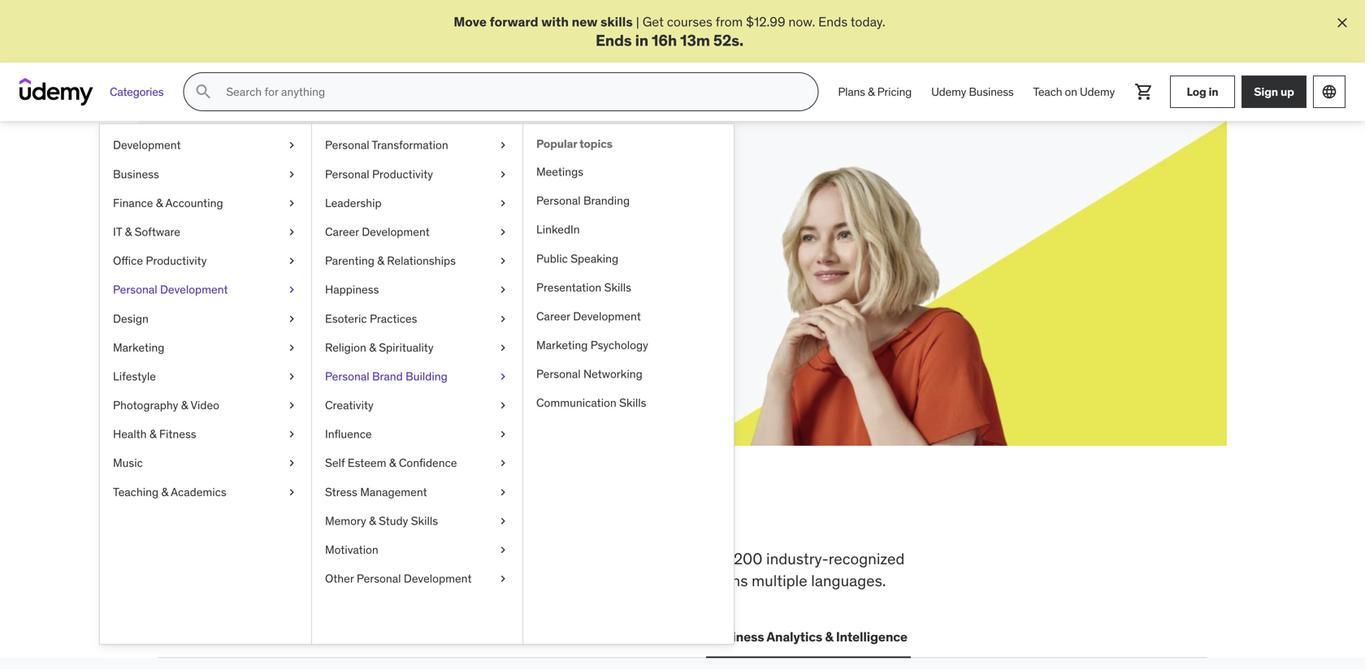 Task type: vqa. For each thing, say whether or not it's contained in the screenshot.
between
no



Task type: describe. For each thing, give the bounding box(es) containing it.
topics
[[580, 137, 613, 151]]

it for it & software
[[113, 225, 122, 239]]

fitness
[[159, 427, 196, 442]]

personal transformation
[[325, 138, 448, 153]]

for for your
[[426, 232, 442, 249]]

xsmall image for teaching & academics
[[285, 485, 298, 501]]

memory
[[325, 514, 366, 529]]

linkedin
[[536, 222, 580, 237]]

now.
[[789, 13, 816, 30]]

marketing psychology
[[536, 338, 649, 353]]

personal brand building link
[[312, 362, 523, 391]]

religion & spirituality link
[[312, 334, 523, 362]]

popular
[[536, 137, 577, 151]]

business for business
[[113, 167, 159, 182]]

it & software link
[[100, 218, 311, 247]]

parenting & relationships
[[325, 254, 456, 268]]

skills inside covering critical workplace skills to technical topics, including prep content for over 200 industry-recognized certifications, our catalog supports well-rounded professional development and spans multiple languages.
[[348, 550, 382, 569]]

xsmall image for personal productivity
[[497, 166, 510, 182]]

personal for personal networking
[[536, 367, 581, 382]]

1 horizontal spatial your
[[337, 192, 396, 226]]

sign up link
[[1242, 76, 1307, 108]]

video
[[191, 398, 219, 413]]

other
[[325, 572, 354, 587]]

industry-
[[767, 550, 829, 569]]

self
[[325, 456, 345, 471]]

topics,
[[469, 550, 515, 569]]

0 horizontal spatial for
[[294, 192, 332, 226]]

self esteem & confidence link
[[312, 449, 523, 478]]

development down technical
[[404, 572, 472, 587]]

the
[[211, 496, 263, 538]]

& right esteem
[[389, 456, 396, 471]]

choose a language image
[[1322, 84, 1338, 100]]

courses
[[667, 13, 713, 30]]

productivity for office productivity
[[146, 254, 207, 268]]

a
[[374, 232, 380, 249]]

& for health & fitness
[[149, 427, 157, 442]]

covering
[[158, 550, 219, 569]]

xsmall image for personal development
[[285, 282, 298, 298]]

Search for anything text field
[[223, 78, 798, 106]]

personal networking link
[[523, 360, 734, 389]]

skills inside 'link'
[[411, 514, 438, 529]]

photography & video
[[113, 398, 219, 413]]

transformation
[[372, 138, 448, 153]]

memory & study skills link
[[312, 507, 523, 536]]

including
[[519, 550, 582, 569]]

teaching
[[113, 485, 159, 500]]

productivity for personal productivity
[[372, 167, 433, 182]]

software
[[135, 225, 180, 239]]

0 horizontal spatial in
[[512, 496, 543, 538]]

xsmall image for personal brand building
[[497, 369, 510, 385]]

personal down to
[[357, 572, 401, 587]]

submit search image
[[194, 82, 213, 102]]

log in link
[[1171, 76, 1236, 108]]

categories
[[110, 84, 164, 99]]

personal development
[[113, 283, 228, 297]]

move forward with new skills | get courses from $12.99 now. ends today. ends in 16h 13m 52s .
[[454, 13, 886, 50]]

parenting
[[325, 254, 375, 268]]

with inside "move forward with new skills | get courses from $12.99 now. ends today. ends in 16h 13m 52s ."
[[542, 13, 569, 30]]

in inside "move forward with new skills | get courses from $12.99 now. ends today. ends in 16h 13m 52s ."
[[635, 30, 649, 50]]

critical
[[223, 550, 269, 569]]

analytics
[[767, 629, 823, 646]]

xsmall image for development
[[285, 138, 298, 153]]

career for the leftmost career development link
[[325, 225, 359, 239]]

xsmall image for office productivity
[[285, 253, 298, 269]]

xsmall image for leadership
[[497, 195, 510, 211]]

pricing
[[878, 84, 912, 99]]

little
[[461, 232, 487, 249]]

personal productivity link
[[312, 160, 523, 189]]

teach
[[1034, 84, 1063, 99]]

skills down personal networking link
[[620, 396, 647, 411]]

public speaking
[[536, 251, 619, 266]]

public
[[536, 251, 568, 266]]

brand
[[372, 369, 403, 384]]

marketing for marketing psychology
[[536, 338, 588, 353]]

marketing for marketing
[[113, 340, 164, 355]]

parenting & relationships link
[[312, 247, 523, 276]]

close image
[[1335, 15, 1351, 31]]

data science
[[494, 629, 574, 646]]

udemy business link
[[922, 73, 1024, 112]]

communication for communication
[[593, 629, 690, 646]]

xsmall image for esoteric practices
[[497, 311, 510, 327]]

office
[[113, 254, 143, 268]]

xsmall image for happiness
[[497, 282, 510, 298]]

on
[[1065, 84, 1078, 99]]

lifestyle
[[113, 369, 156, 384]]

0 horizontal spatial ends
[[596, 30, 632, 50]]

confidence
[[399, 456, 457, 471]]

esoteric practices
[[325, 312, 417, 326]]

|
[[636, 13, 640, 30]]

.
[[740, 30, 744, 50]]

& for religion & spirituality
[[369, 340, 376, 355]]

for for workplace
[[678, 550, 697, 569]]

study
[[379, 514, 408, 529]]

log in
[[1187, 84, 1219, 99]]

communication skills link
[[523, 389, 734, 418]]

xsmall image for motivation
[[497, 543, 510, 559]]

technical
[[403, 550, 466, 569]]

design link
[[100, 305, 311, 334]]

music link
[[100, 449, 311, 478]]

office productivity link
[[100, 247, 311, 276]]

creativity
[[325, 398, 374, 413]]

religion & spirituality
[[325, 340, 434, 355]]

marketing link
[[100, 334, 311, 362]]

& for photography & video
[[181, 398, 188, 413]]

& for teaching & academics
[[161, 485, 168, 500]]

xsmall image for finance & accounting
[[285, 195, 298, 211]]

with inside "skills for your future expand your potential with a course for as little as $12.99. sale ends today."
[[346, 232, 370, 249]]

2 udemy from the left
[[1080, 84, 1115, 99]]

development link
[[100, 131, 311, 160]]

health & fitness
[[113, 427, 196, 442]]

xsmall image for business
[[285, 166, 298, 182]]

esoteric
[[325, 312, 367, 326]]

xsmall image for design
[[285, 311, 298, 327]]

public speaking link
[[523, 244, 734, 273]]

personal branding
[[536, 194, 630, 208]]

career for bottom career development link
[[536, 309, 571, 324]]

music
[[113, 456, 143, 471]]

one
[[549, 496, 608, 538]]

speaking
[[571, 251, 619, 266]]

certifications,
[[158, 571, 251, 591]]

academics
[[171, 485, 227, 500]]



Task type: locate. For each thing, give the bounding box(es) containing it.
1 vertical spatial your
[[263, 232, 288, 249]]

1 horizontal spatial business
[[709, 629, 764, 646]]

0 horizontal spatial with
[[346, 232, 370, 249]]

career inside personal brand building element
[[536, 309, 571, 324]]

0 horizontal spatial leadership
[[325, 196, 382, 210]]

xsmall image inside the self esteem & confidence link
[[497, 456, 510, 472]]

skills
[[601, 13, 633, 30], [269, 496, 357, 538], [348, 550, 382, 569]]

today. inside "move forward with new skills | get courses from $12.99 now. ends today. ends in 16h 13m 52s ."
[[851, 13, 886, 30]]

communication inside button
[[593, 629, 690, 646]]

2 as from the left
[[490, 232, 504, 249]]

it certifications
[[292, 629, 388, 646]]

stress management link
[[312, 478, 523, 507]]

2 vertical spatial for
[[678, 550, 697, 569]]

0 horizontal spatial udemy
[[932, 84, 967, 99]]

& left video
[[181, 398, 188, 413]]

skills left | in the left top of the page
[[601, 13, 633, 30]]

& up office
[[125, 225, 132, 239]]

building
[[406, 369, 448, 384]]

in up including
[[512, 496, 543, 538]]

communication down personal networking
[[536, 396, 617, 411]]

xsmall image inside 'personal productivity' 'link'
[[497, 166, 510, 182]]

0 vertical spatial business
[[969, 84, 1014, 99]]

with left a
[[346, 232, 370, 249]]

1 horizontal spatial in
[[635, 30, 649, 50]]

skills down public speaking link
[[604, 280, 632, 295]]

science
[[526, 629, 574, 646]]

xsmall image inside marketing link
[[285, 340, 298, 356]]

ends down "new"
[[596, 30, 632, 50]]

today. down the "potential"
[[321, 250, 356, 267]]

& right teaching
[[161, 485, 168, 500]]

1 horizontal spatial as
[[490, 232, 504, 249]]

& for memory & study skills
[[369, 514, 376, 529]]

1 as from the left
[[445, 232, 458, 249]]

1 vertical spatial career development
[[536, 309, 641, 324]]

skills up supports
[[348, 550, 382, 569]]

xsmall image inside design link
[[285, 311, 298, 327]]

xsmall image inside memory & study skills 'link'
[[497, 514, 510, 530]]

for inside covering critical workplace skills to technical topics, including prep content for over 200 industry-recognized certifications, our catalog supports well-rounded professional development and spans multiple languages.
[[678, 550, 697, 569]]

personal down 'personal transformation'
[[325, 167, 370, 182]]

& for parenting & relationships
[[377, 254, 384, 268]]

personal down religion
[[325, 369, 370, 384]]

all the skills you need in one place
[[158, 496, 699, 538]]

finance & accounting
[[113, 196, 223, 210]]

xsmall image for other personal development
[[497, 572, 510, 587]]

2 vertical spatial business
[[709, 629, 764, 646]]

1 horizontal spatial it
[[292, 629, 303, 646]]

business left 'teach'
[[969, 84, 1014, 99]]

xsmall image for photography & video
[[285, 398, 298, 414]]

languages.
[[811, 571, 886, 591]]

communication down development
[[593, 629, 690, 646]]

xsmall image for career development
[[497, 224, 510, 240]]

xsmall image for religion & spirituality
[[497, 340, 510, 356]]

xsmall image for memory & study skills
[[497, 514, 510, 530]]

skills inside "skills for your future expand your potential with a course for as little as $12.99. sale ends today."
[[216, 192, 289, 226]]

xsmall image inside it & software link
[[285, 224, 298, 240]]

personal networking
[[536, 367, 643, 382]]

1 horizontal spatial career
[[536, 309, 571, 324]]

meetings
[[536, 165, 584, 179]]

xsmall image inside 'motivation' link
[[497, 543, 510, 559]]

xsmall image for it & software
[[285, 224, 298, 240]]

career development link up the relationships
[[312, 218, 523, 247]]

& for it & software
[[125, 225, 132, 239]]

esoteric practices link
[[312, 305, 523, 334]]

0 horizontal spatial as
[[445, 232, 458, 249]]

2 horizontal spatial for
[[678, 550, 697, 569]]

personal brand building element
[[523, 125, 734, 645]]

xsmall image inside photography & video link
[[285, 398, 298, 414]]

0 vertical spatial in
[[635, 30, 649, 50]]

& right health at the left of the page
[[149, 427, 157, 442]]

your
[[337, 192, 396, 226], [263, 232, 288, 249]]

xsmall image inside personal transformation link
[[497, 138, 510, 153]]

it up office
[[113, 225, 122, 239]]

communication
[[536, 396, 617, 411], [593, 629, 690, 646]]

for up the relationships
[[426, 232, 442, 249]]

personal up personal productivity
[[325, 138, 370, 153]]

influence
[[325, 427, 372, 442]]

1 horizontal spatial marketing
[[536, 338, 588, 353]]

it for it certifications
[[292, 629, 303, 646]]

1 vertical spatial with
[[346, 232, 370, 249]]

content
[[621, 550, 674, 569]]

xsmall image for influence
[[497, 427, 510, 443]]

& right analytics
[[825, 629, 834, 646]]

personal up linkedin
[[536, 194, 581, 208]]

with left "new"
[[542, 13, 569, 30]]

health
[[113, 427, 147, 442]]

personal brand building
[[325, 369, 448, 384]]

1 vertical spatial leadership
[[408, 629, 475, 646]]

16h 13m 52s
[[652, 30, 740, 50]]

1 vertical spatial career
[[536, 309, 571, 324]]

1 vertical spatial for
[[426, 232, 442, 249]]

need
[[428, 496, 506, 538]]

in down | in the left top of the page
[[635, 30, 649, 50]]

covering critical workplace skills to technical topics, including prep content for over 200 industry-recognized certifications, our catalog supports well-rounded professional development and spans multiple languages.
[[158, 550, 905, 591]]

your up a
[[337, 192, 396, 226]]

development inside personal brand building element
[[573, 309, 641, 324]]

xsmall image inside health & fitness link
[[285, 427, 298, 443]]

future
[[400, 192, 480, 226]]

health & fitness link
[[100, 420, 311, 449]]

personal branding link
[[523, 187, 734, 216]]

2 horizontal spatial business
[[969, 84, 1014, 99]]

over
[[701, 550, 730, 569]]

web development button
[[158, 618, 276, 657]]

0 vertical spatial it
[[113, 225, 122, 239]]

udemy right on
[[1080, 84, 1115, 99]]

leadership inside button
[[408, 629, 475, 646]]

xsmall image
[[285, 138, 298, 153], [497, 138, 510, 153], [285, 166, 298, 182], [497, 195, 510, 211], [285, 224, 298, 240], [285, 253, 298, 269], [285, 282, 298, 298], [285, 456, 298, 472], [285, 485, 298, 501], [497, 485, 510, 501], [497, 514, 510, 530], [497, 543, 510, 559], [497, 572, 510, 587]]

udemy right pricing
[[932, 84, 967, 99]]

teaching & academics link
[[100, 478, 311, 507]]

2 vertical spatial in
[[512, 496, 543, 538]]

development
[[584, 571, 674, 591]]

ends right now.
[[819, 13, 848, 30]]

0 vertical spatial with
[[542, 13, 569, 30]]

from
[[716, 13, 743, 30]]

communication inside personal brand building element
[[536, 396, 617, 411]]

meetings link
[[523, 158, 734, 187]]

xsmall image for marketing
[[285, 340, 298, 356]]

1 vertical spatial communication
[[593, 629, 690, 646]]

1 horizontal spatial leadership
[[408, 629, 475, 646]]

all
[[158, 496, 205, 538]]

it inside button
[[292, 629, 303, 646]]

1 udemy from the left
[[932, 84, 967, 99]]

& right religion
[[369, 340, 376, 355]]

1 vertical spatial business
[[113, 167, 159, 182]]

xsmall image inside office productivity link
[[285, 253, 298, 269]]

0 horizontal spatial career
[[325, 225, 359, 239]]

xsmall image inside influence link
[[497, 427, 510, 443]]

xsmall image inside personal development link
[[285, 282, 298, 298]]

1 horizontal spatial productivity
[[372, 167, 433, 182]]

0 horizontal spatial career development
[[325, 225, 430, 239]]

happiness link
[[312, 276, 523, 305]]

1 horizontal spatial career development link
[[523, 302, 734, 331]]

today. right now.
[[851, 13, 886, 30]]

as left little
[[445, 232, 458, 249]]

xsmall image inside personal brand building link
[[497, 369, 510, 385]]

xsmall image for parenting & relationships
[[497, 253, 510, 269]]

finance
[[113, 196, 153, 210]]

stress management
[[325, 485, 427, 500]]

& inside 'link'
[[369, 514, 376, 529]]

plans & pricing
[[838, 84, 912, 99]]

skills inside "move forward with new skills | get courses from $12.99 now. ends today. ends in 16h 13m 52s ."
[[601, 13, 633, 30]]

ends
[[290, 250, 318, 267]]

xsmall image inside the finance & accounting link
[[285, 195, 298, 211]]

communication button
[[590, 618, 693, 657]]

today. inside "skills for your future expand your potential with a course for as little as $12.99. sale ends today."
[[321, 250, 356, 267]]

xsmall image inside esoteric practices link
[[497, 311, 510, 327]]

development up parenting & relationships
[[362, 225, 430, 239]]

leadership button
[[404, 618, 478, 657]]

plans & pricing link
[[829, 73, 922, 112]]

productivity inside 'link'
[[372, 167, 433, 182]]

recognized
[[829, 550, 905, 569]]

personal for personal productivity
[[325, 167, 370, 182]]

marketing inside personal brand building element
[[536, 338, 588, 353]]

udemy image
[[20, 78, 93, 106]]

stress
[[325, 485, 358, 500]]

finance & accounting link
[[100, 189, 311, 218]]

personal productivity
[[325, 167, 433, 182]]

office productivity
[[113, 254, 207, 268]]

development right web
[[191, 629, 272, 646]]

career development up parenting & relationships
[[325, 225, 430, 239]]

influence link
[[312, 420, 523, 449]]

0 vertical spatial career development
[[325, 225, 430, 239]]

prep
[[586, 550, 617, 569]]

development inside button
[[191, 629, 272, 646]]

presentation skills link
[[523, 273, 734, 302]]

marketing up personal networking
[[536, 338, 588, 353]]

0 horizontal spatial career development link
[[312, 218, 523, 247]]

1 horizontal spatial career development
[[536, 309, 641, 324]]

business down spans
[[709, 629, 764, 646]]

& right 'finance'
[[156, 196, 163, 210]]

shopping cart with 0 items image
[[1135, 82, 1154, 102]]

xsmall image inside teaching & academics link
[[285, 485, 298, 501]]

0 vertical spatial productivity
[[372, 167, 433, 182]]

leadership
[[325, 196, 382, 210], [408, 629, 475, 646]]

1 vertical spatial career development link
[[523, 302, 734, 331]]

1 vertical spatial skills
[[269, 496, 357, 538]]

& right plans
[[868, 84, 875, 99]]

0 horizontal spatial it
[[113, 225, 122, 239]]

development up psychology
[[573, 309, 641, 324]]

2 vertical spatial skills
[[348, 550, 382, 569]]

communication for communication skills
[[536, 396, 617, 411]]

happiness
[[325, 283, 379, 297]]

0 vertical spatial today.
[[851, 13, 886, 30]]

spans
[[707, 571, 748, 591]]

xsmall image for music
[[285, 456, 298, 472]]

xsmall image inside development link
[[285, 138, 298, 153]]

personal for personal branding
[[536, 194, 581, 208]]

0 vertical spatial career development link
[[312, 218, 523, 247]]

1 horizontal spatial with
[[542, 13, 569, 30]]

xsmall image for health & fitness
[[285, 427, 298, 443]]

0 vertical spatial skills
[[601, 13, 633, 30]]

1 vertical spatial it
[[292, 629, 303, 646]]

teach on udemy
[[1034, 84, 1115, 99]]

productivity down transformation
[[372, 167, 433, 182]]

personal transformation link
[[312, 131, 523, 160]]

teaching & academics
[[113, 485, 227, 500]]

xsmall image for personal transformation
[[497, 138, 510, 153]]

0 horizontal spatial business
[[113, 167, 159, 182]]

creativity link
[[312, 391, 523, 420]]

intelligence
[[836, 629, 908, 646]]

xsmall image inside other personal development link
[[497, 572, 510, 587]]

personal for personal development
[[113, 283, 157, 297]]

0 vertical spatial leadership
[[325, 196, 382, 210]]

for up the "potential"
[[294, 192, 332, 226]]

business up 'finance'
[[113, 167, 159, 182]]

personal up communication skills
[[536, 367, 581, 382]]

0 horizontal spatial your
[[263, 232, 288, 249]]

1 horizontal spatial udemy
[[1080, 84, 1115, 99]]

& left study
[[369, 514, 376, 529]]

leadership down rounded
[[408, 629, 475, 646]]

skills down stress management link
[[411, 514, 438, 529]]

development down office productivity link
[[160, 283, 228, 297]]

and
[[678, 571, 704, 591]]

0 vertical spatial for
[[294, 192, 332, 226]]

for up and
[[678, 550, 697, 569]]

leadership for "leadership" link
[[325, 196, 382, 210]]

1 vertical spatial today.
[[321, 250, 356, 267]]

0 horizontal spatial productivity
[[146, 254, 207, 268]]

career down presentation
[[536, 309, 571, 324]]

career development inside personal brand building element
[[536, 309, 641, 324]]

career development link up psychology
[[523, 302, 734, 331]]

0 vertical spatial communication
[[536, 396, 617, 411]]

xsmall image for creativity
[[497, 398, 510, 414]]

career development link
[[312, 218, 523, 247], [523, 302, 734, 331]]

1 horizontal spatial ends
[[819, 13, 848, 30]]

business analytics & intelligence button
[[706, 618, 911, 657]]

multiple
[[752, 571, 808, 591]]

0 horizontal spatial today.
[[321, 250, 356, 267]]

your up sale
[[263, 232, 288, 249]]

branding
[[584, 194, 630, 208]]

accounting
[[165, 196, 223, 210]]

personal for personal transformation
[[325, 138, 370, 153]]

& for finance & accounting
[[156, 196, 163, 210]]

1 vertical spatial productivity
[[146, 254, 207, 268]]

xsmall image inside stress management link
[[497, 485, 510, 501]]

it left certifications at the bottom of the page
[[292, 629, 303, 646]]

data science button
[[491, 618, 577, 657]]

xsmall image inside religion & spirituality link
[[497, 340, 510, 356]]

xsmall image
[[497, 166, 510, 182], [285, 195, 298, 211], [497, 224, 510, 240], [497, 253, 510, 269], [497, 282, 510, 298], [285, 311, 298, 327], [497, 311, 510, 327], [285, 340, 298, 356], [497, 340, 510, 356], [285, 369, 298, 385], [497, 369, 510, 385], [285, 398, 298, 414], [497, 398, 510, 414], [285, 427, 298, 443], [497, 427, 510, 443], [497, 456, 510, 472]]

career development up marketing psychology at left
[[536, 309, 641, 324]]

xsmall image for self esteem & confidence
[[497, 456, 510, 472]]

expand
[[216, 232, 260, 249]]

new
[[572, 13, 598, 30]]

xsmall image inside lifestyle link
[[285, 369, 298, 385]]

other personal development
[[325, 572, 472, 587]]

leadership link
[[312, 189, 523, 218]]

skills up expand
[[216, 192, 289, 226]]

personal for personal brand building
[[325, 369, 370, 384]]

up
[[1281, 84, 1295, 99]]

2 horizontal spatial in
[[1209, 84, 1219, 99]]

marketing up lifestyle
[[113, 340, 164, 355]]

leadership for leadership button
[[408, 629, 475, 646]]

religion
[[325, 340, 366, 355]]

0 vertical spatial career
[[325, 225, 359, 239]]

you
[[363, 496, 421, 538]]

xsmall image inside music link
[[285, 456, 298, 472]]

development down categories 'dropdown button'
[[113, 138, 181, 153]]

& down a
[[377, 254, 384, 268]]

xsmall image inside parenting & relationships link
[[497, 253, 510, 269]]

workplace
[[273, 550, 344, 569]]

xsmall image inside "creativity" link
[[497, 398, 510, 414]]

& inside button
[[825, 629, 834, 646]]

business inside button
[[709, 629, 764, 646]]

as right little
[[490, 232, 504, 249]]

personal up design
[[113, 283, 157, 297]]

place
[[614, 496, 699, 538]]

& for plans & pricing
[[868, 84, 875, 99]]

career up parenting
[[325, 225, 359, 239]]

xsmall image for stress management
[[497, 485, 510, 501]]

business for business analytics & intelligence
[[709, 629, 764, 646]]

productivity up personal development at the top left of the page
[[146, 254, 207, 268]]

in right log
[[1209, 84, 1219, 99]]

xsmall image inside business link
[[285, 166, 298, 182]]

skills up workplace
[[269, 496, 357, 538]]

&
[[868, 84, 875, 99], [156, 196, 163, 210], [125, 225, 132, 239], [377, 254, 384, 268], [369, 340, 376, 355], [181, 398, 188, 413], [149, 427, 157, 442], [389, 456, 396, 471], [161, 485, 168, 500], [369, 514, 376, 529], [825, 629, 834, 646]]

personal inside 'link'
[[325, 167, 370, 182]]

0 horizontal spatial marketing
[[113, 340, 164, 355]]

1 horizontal spatial for
[[426, 232, 442, 249]]

career development
[[325, 225, 430, 239], [536, 309, 641, 324]]

xsmall image inside happiness link
[[497, 282, 510, 298]]

forward
[[490, 13, 539, 30]]

0 vertical spatial your
[[337, 192, 396, 226]]

log
[[1187, 84, 1207, 99]]

xsmall image for lifestyle
[[285, 369, 298, 385]]

xsmall image inside "leadership" link
[[497, 195, 510, 211]]

communication skills
[[536, 396, 647, 411]]

1 horizontal spatial today.
[[851, 13, 886, 30]]

leadership down personal productivity
[[325, 196, 382, 210]]

1 vertical spatial in
[[1209, 84, 1219, 99]]



